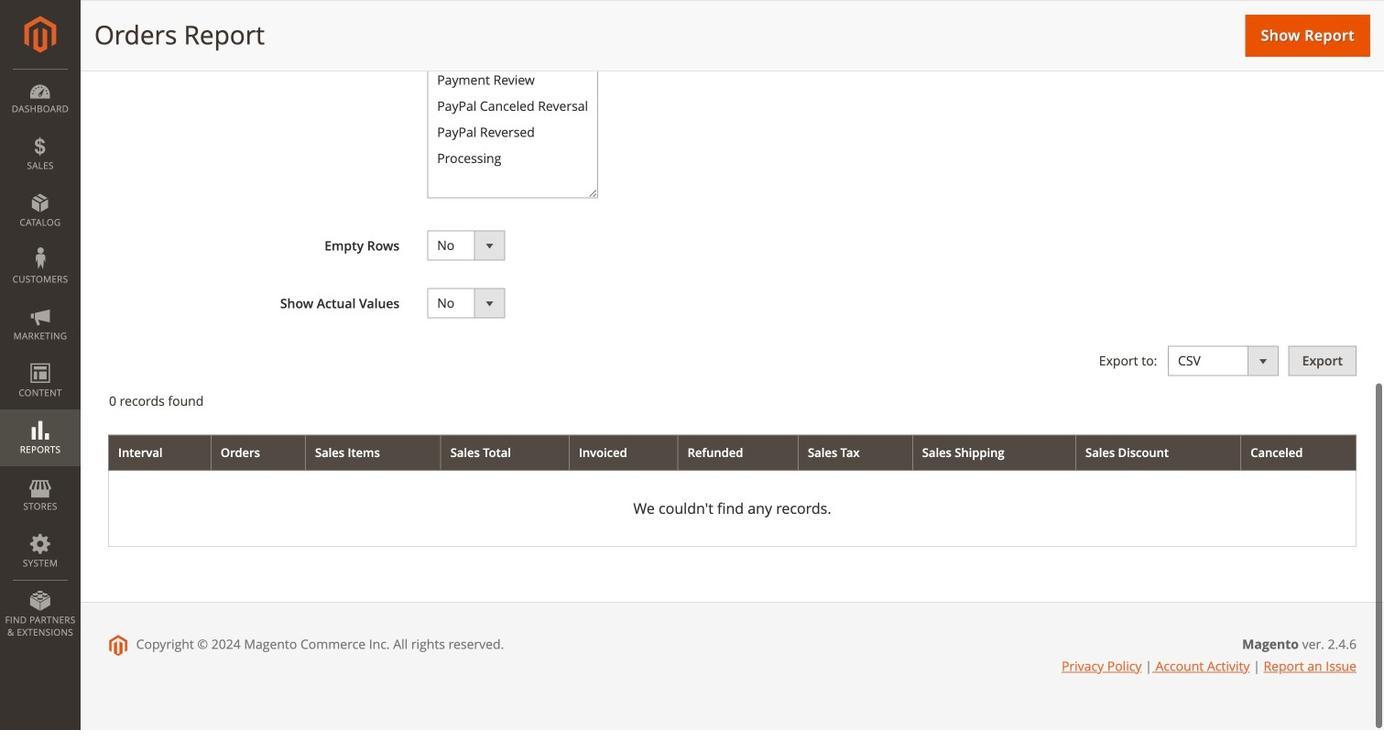 Task type: vqa. For each thing, say whether or not it's contained in the screenshot.
text field
no



Task type: locate. For each thing, give the bounding box(es) containing it.
magento admin panel image
[[24, 16, 56, 53]]

menu bar
[[0, 69, 81, 648]]



